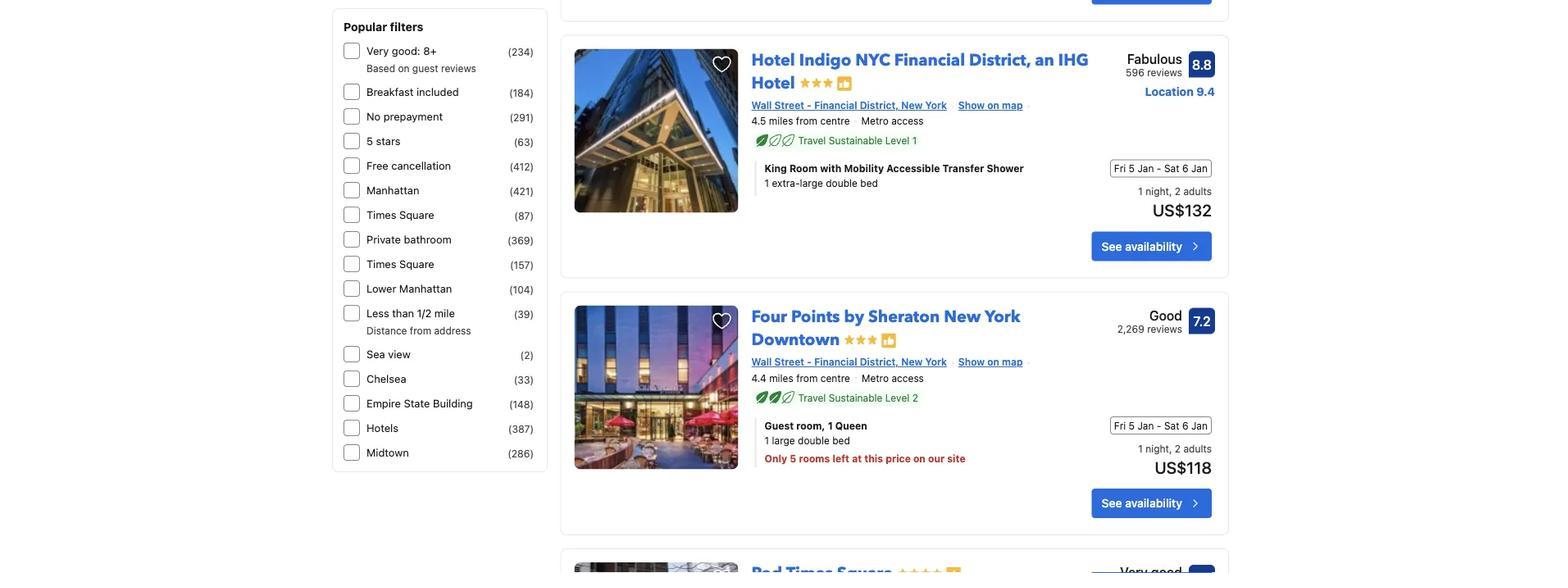 Task type: vqa. For each thing, say whether or not it's contained in the screenshot.
adults in 1 night , 2 adults US$132
yes



Task type: locate. For each thing, give the bounding box(es) containing it.
shower
[[987, 163, 1024, 174]]

0 vertical spatial night
[[1146, 186, 1169, 197]]

596
[[1126, 67, 1145, 78]]

ihg
[[1058, 49, 1089, 71]]

district, down four points by sheraton new york downtown
[[860, 356, 899, 368]]

reviews inside 'good 2,269 reviews'
[[1147, 324, 1182, 335]]

cancellation
[[391, 159, 451, 172]]

wall for hotel indigo nyc financial district, an ihg hotel
[[752, 99, 772, 111]]

1 vertical spatial new
[[944, 306, 981, 328]]

2 fri 5 jan - sat 6 jan from the top
[[1114, 420, 1208, 431]]

, up us$132
[[1169, 186, 1172, 197]]

0 vertical spatial metro access
[[861, 115, 924, 127]]

sustainable up mobility
[[829, 135, 883, 146]]

night up us$132
[[1146, 186, 1169, 197]]

this property is part of our preferred partner programme. it is committed to providing commendable service and good value. it will pay us a higher commission if you make a booking. image
[[836, 75, 853, 92], [836, 75, 853, 92], [881, 332, 897, 349], [881, 332, 897, 349], [945, 566, 962, 573], [945, 566, 962, 573]]

0 vertical spatial fri 5 jan - sat 6 jan
[[1114, 163, 1208, 174]]

0 vertical spatial map
[[1002, 99, 1023, 111]]

0 vertical spatial travel
[[798, 135, 826, 146]]

reviews for good
[[1147, 324, 1182, 335]]

1 vertical spatial 2
[[912, 392, 918, 403]]

1 show from the top
[[958, 99, 985, 111]]

scored 8.8 element
[[1189, 51, 1215, 77]]

district, up travel sustainable level 1
[[860, 99, 899, 111]]

wall
[[752, 99, 772, 111], [752, 356, 772, 368]]

1 vertical spatial map
[[1002, 356, 1023, 368]]

sustainable
[[829, 135, 883, 146], [829, 392, 883, 403]]

see up good 'element'
[[1102, 240, 1122, 253]]

(369)
[[508, 235, 534, 246]]

times up lower
[[367, 258, 396, 270]]

1 vertical spatial centre
[[821, 372, 850, 384]]

1 vertical spatial times square
[[367, 258, 434, 270]]

availability down us$132
[[1125, 240, 1182, 253]]

2 level from the top
[[885, 392, 910, 403]]

0 vertical spatial availability
[[1125, 240, 1182, 253]]

square for (157)
[[399, 258, 434, 270]]

hotel left indigo
[[752, 49, 795, 71]]

6 up 1 night , 2 adults us$132
[[1182, 163, 1189, 174]]

adults up us$118
[[1184, 443, 1212, 454]]

1 vertical spatial district,
[[860, 99, 899, 111]]

new down hotel indigo nyc financial district, an ihg hotel
[[901, 99, 923, 111]]

(157)
[[510, 259, 534, 271]]

0 vertical spatial see
[[1102, 240, 1122, 253]]

2 vertical spatial york
[[925, 356, 947, 368]]

2 vertical spatial 2
[[1175, 443, 1181, 454]]

0 horizontal spatial bed
[[832, 435, 850, 446]]

1 travel from the top
[[798, 135, 826, 146]]

metro access for sheraton
[[862, 372, 924, 384]]

adults
[[1184, 186, 1212, 197], [1184, 443, 1212, 454]]

1 see availability from the top
[[1102, 240, 1182, 253]]

2 see from the top
[[1102, 497, 1122, 510]]

2 inside 1 night , 2 adults us$132
[[1175, 186, 1181, 197]]

2 sat from the top
[[1164, 420, 1180, 431]]

0 vertical spatial show
[[958, 99, 985, 111]]

new for financial
[[901, 99, 923, 111]]

centre up travel sustainable level 2
[[821, 372, 850, 384]]

0 vertical spatial new
[[901, 99, 923, 111]]

0 vertical spatial adults
[[1184, 186, 1212, 197]]

from
[[796, 115, 818, 127], [410, 325, 431, 336], [796, 372, 818, 384]]

nyc
[[856, 49, 890, 71]]

york inside four points by sheraton new york downtown
[[985, 306, 1021, 328]]

new for sheraton
[[901, 356, 923, 368]]

manhattan up 1/2
[[399, 282, 452, 295]]

1 vertical spatial hotel
[[752, 72, 795, 94]]

2 night from the top
[[1146, 443, 1169, 454]]

sat up 1 night , 2 adults us$132
[[1164, 163, 1180, 174]]

1 vertical spatial square
[[399, 258, 434, 270]]

1 vertical spatial night
[[1146, 443, 1169, 454]]

wall up 4.5
[[752, 99, 772, 111]]

rooms
[[799, 453, 830, 464]]

square
[[399, 209, 434, 221], [399, 258, 434, 270]]

bed down mobility
[[860, 178, 878, 189]]

financial up the 4.4 miles from centre on the bottom of page
[[814, 356, 857, 368]]

1 wall street - financial district, new york from the top
[[752, 99, 947, 111]]

1 fri from the top
[[1114, 163, 1126, 174]]

four points by sheraton new york downtown link
[[752, 299, 1021, 351]]

1 centre from the top
[[820, 115, 850, 127]]

bed inside guest room, 1 queen 1 large double bed only 5 rooms left at this price on our site
[[832, 435, 850, 446]]

2 vertical spatial financial
[[814, 356, 857, 368]]

double down room,
[[798, 435, 830, 446]]

metro up travel sustainable level 1
[[861, 115, 889, 127]]

metro up travel sustainable level 2
[[862, 372, 889, 384]]

1 vertical spatial fri 5 jan - sat 6 jan
[[1114, 420, 1208, 431]]

access for financial
[[891, 115, 924, 127]]

access
[[891, 115, 924, 127], [892, 372, 924, 384]]

address
[[434, 325, 471, 336]]

sea
[[367, 348, 385, 360]]

see availability link for hotel indigo nyc financial district, an ihg hotel
[[1092, 232, 1212, 261]]

- up the 1 night , 2 adults us$118
[[1157, 420, 1162, 431]]

see availability link for four points by sheraton new york downtown
[[1092, 489, 1212, 518]]

(421)
[[509, 185, 534, 197]]

metro access
[[861, 115, 924, 127], [862, 372, 924, 384]]

show on map for new
[[958, 356, 1023, 368]]

financial right nyc
[[894, 49, 965, 71]]

2 see availability link from the top
[[1092, 489, 1212, 518]]

0 vertical spatial manhattan
[[367, 184, 419, 196]]

double inside guest room, 1 queen 1 large double bed only 5 rooms left at this price on our site
[[798, 435, 830, 446]]

large inside guest room, 1 queen 1 large double bed only 5 rooms left at this price on our site
[[772, 435, 795, 446]]

distance
[[367, 325, 407, 336]]

0 vertical spatial level
[[885, 135, 910, 146]]

0 vertical spatial district,
[[969, 49, 1031, 71]]

district,
[[969, 49, 1031, 71], [860, 99, 899, 111], [860, 356, 899, 368]]

,
[[1169, 186, 1172, 197], [1169, 443, 1172, 454]]

2 vertical spatial from
[[796, 372, 818, 384]]

transfer
[[943, 163, 984, 174]]

2 square from the top
[[399, 258, 434, 270]]

1 vertical spatial see availability
[[1102, 497, 1182, 510]]

centre
[[820, 115, 850, 127], [821, 372, 850, 384]]

(33)
[[514, 374, 534, 385]]

1 6 from the top
[[1182, 163, 1189, 174]]

1 vertical spatial adults
[[1184, 443, 1212, 454]]

night up us$118
[[1146, 443, 1169, 454]]

street for four
[[775, 356, 804, 368]]

times up private
[[367, 209, 396, 221]]

1 metro access from the top
[[861, 115, 924, 127]]

2 travel from the top
[[798, 392, 826, 403]]

1 see availability link from the top
[[1092, 232, 1212, 261]]

times square down private bathroom
[[367, 258, 434, 270]]

1 vertical spatial large
[[772, 435, 795, 446]]

1 vertical spatial miles
[[769, 372, 794, 384]]

see
[[1102, 240, 1122, 253], [1102, 497, 1122, 510]]

1 vertical spatial financial
[[814, 99, 857, 111]]

(286)
[[508, 448, 534, 459]]

1
[[912, 135, 917, 146], [765, 178, 769, 189], [1138, 186, 1143, 197], [828, 420, 833, 431], [765, 435, 769, 446], [1138, 443, 1143, 454]]

1 vertical spatial manhattan
[[399, 282, 452, 295]]

2 adults from the top
[[1184, 443, 1212, 454]]

large
[[800, 178, 823, 189], [772, 435, 795, 446]]

2 show from the top
[[958, 356, 985, 368]]

0 vertical spatial york
[[925, 99, 947, 111]]

0 vertical spatial street
[[775, 99, 804, 111]]

1 night from the top
[[1146, 186, 1169, 197]]

0 vertical spatial financial
[[894, 49, 965, 71]]

, for four points by sheraton new york downtown
[[1169, 443, 1172, 454]]

1 sustainable from the top
[[829, 135, 883, 146]]

new right sheraton
[[944, 306, 981, 328]]

0 vertical spatial centre
[[820, 115, 850, 127]]

times square up private bathroom
[[367, 209, 434, 221]]

0 vertical spatial from
[[796, 115, 818, 127]]

1 vertical spatial metro access
[[862, 372, 924, 384]]

, up us$118
[[1169, 443, 1172, 454]]

left
[[833, 453, 850, 464]]

1 times from the top
[[367, 209, 396, 221]]

district, left the an
[[969, 49, 1031, 71]]

see availability link
[[1092, 232, 1212, 261], [1092, 489, 1212, 518]]

1 vertical spatial wall street - financial district, new york
[[752, 356, 947, 368]]

-
[[807, 99, 812, 111], [1157, 163, 1162, 174], [807, 356, 812, 368], [1157, 420, 1162, 431]]

1 map from the top
[[1002, 99, 1023, 111]]

1 sat from the top
[[1164, 163, 1180, 174]]

1 square from the top
[[399, 209, 434, 221]]

1 availability from the top
[[1125, 240, 1182, 253]]

reviews
[[441, 62, 476, 74], [1147, 67, 1182, 78], [1147, 324, 1182, 335]]

1 horizontal spatial bed
[[860, 178, 878, 189]]

1 night , 2 adults us$132
[[1138, 186, 1212, 220]]

2 times from the top
[[367, 258, 396, 270]]

0 vertical spatial times
[[367, 209, 396, 221]]

, inside the 1 night , 2 adults us$118
[[1169, 443, 1172, 454]]

based on guest reviews
[[367, 62, 476, 74]]

2 street from the top
[[775, 356, 804, 368]]

availability down us$118
[[1125, 497, 1182, 510]]

wall up 4.4
[[752, 356, 772, 368]]

0 vertical spatial show on map
[[958, 99, 1023, 111]]

fri 5 jan - sat 6 jan for four points by sheraton new york downtown
[[1114, 420, 1208, 431]]

0 vertical spatial ,
[[1169, 186, 1172, 197]]

see availability link down us$132
[[1092, 232, 1212, 261]]

0 vertical spatial double
[[826, 178, 858, 189]]

manhattan down free
[[367, 184, 419, 196]]

times square for (87)
[[367, 209, 434, 221]]

sustainable for nyc
[[829, 135, 883, 146]]

with
[[820, 163, 842, 174]]

2 metro access from the top
[[862, 372, 924, 384]]

1 vertical spatial availability
[[1125, 497, 1182, 510]]

2 , from the top
[[1169, 443, 1172, 454]]

see availability link down us$118
[[1092, 489, 1212, 518]]

from up the room
[[796, 115, 818, 127]]

0 vertical spatial sat
[[1164, 163, 1180, 174]]

reviews down fabulous on the right top of the page
[[1147, 67, 1182, 78]]

4.4
[[752, 372, 767, 384]]

6 up the 1 night , 2 adults us$118
[[1182, 420, 1189, 431]]

street
[[775, 99, 804, 111], [775, 356, 804, 368]]

four
[[752, 306, 787, 328]]

king room with mobility accessible transfer shower link
[[765, 161, 1042, 176]]

0 horizontal spatial large
[[772, 435, 795, 446]]

from down 1/2
[[410, 325, 431, 336]]

us$118
[[1155, 458, 1212, 477]]

1 fri 5 jan - sat 6 jan from the top
[[1114, 163, 1208, 174]]

0 vertical spatial metro
[[861, 115, 889, 127]]

0 vertical spatial large
[[800, 178, 823, 189]]

double down with
[[826, 178, 858, 189]]

miles for four points by sheraton new york downtown
[[769, 372, 794, 384]]

2 times square from the top
[[367, 258, 434, 270]]

show for new
[[958, 356, 985, 368]]

1 show on map from the top
[[958, 99, 1023, 111]]

street for hotel
[[775, 99, 804, 111]]

1 vertical spatial sustainable
[[829, 392, 883, 403]]

, inside 1 night , 2 adults us$132
[[1169, 186, 1172, 197]]

show on map
[[958, 99, 1023, 111], [958, 356, 1023, 368]]

availability for four points by sheraton new york downtown
[[1125, 497, 1182, 510]]

0 vertical spatial 6
[[1182, 163, 1189, 174]]

show for district,
[[958, 99, 985, 111]]

access up king room with mobility accessible transfer shower link
[[891, 115, 924, 127]]

0 vertical spatial fri
[[1114, 163, 1126, 174]]

1 vertical spatial sat
[[1164, 420, 1180, 431]]

1 vertical spatial street
[[775, 356, 804, 368]]

times square for (157)
[[367, 258, 434, 270]]

fri
[[1114, 163, 1126, 174], [1114, 420, 1126, 431]]

0 vertical spatial miles
[[769, 115, 793, 127]]

metro access for financial
[[861, 115, 924, 127]]

show on map for district,
[[958, 99, 1023, 111]]

state
[[404, 397, 430, 410]]

access for sheraton
[[892, 372, 924, 384]]

wall street - financial district, new york for by
[[752, 356, 947, 368]]

2 for ihg
[[1175, 186, 1181, 197]]

2
[[1175, 186, 1181, 197], [912, 392, 918, 403], [1175, 443, 1181, 454]]

1 inside 1 night , 2 adults us$132
[[1138, 186, 1143, 197]]

wall street - financial district, new york up travel sustainable level 1
[[752, 99, 947, 111]]

adults up us$132
[[1184, 186, 1212, 197]]

0 vertical spatial 2
[[1175, 186, 1181, 197]]

0 vertical spatial see availability link
[[1092, 232, 1212, 261]]

1 vertical spatial wall
[[752, 356, 772, 368]]

2 vertical spatial district,
[[860, 356, 899, 368]]

adults inside 1 night , 2 adults us$132
[[1184, 186, 1212, 197]]

reviews inside fabulous 596 reviews
[[1147, 67, 1182, 78]]

sat up the 1 night , 2 adults us$118
[[1164, 420, 1180, 431]]

miles for hotel indigo nyc financial district, an ihg hotel
[[769, 115, 793, 127]]

1 vertical spatial metro
[[862, 372, 889, 384]]

2 wall street - financial district, new york from the top
[[752, 356, 947, 368]]

fri 5 jan - sat 6 jan up 1 night , 2 adults us$132
[[1114, 163, 1208, 174]]

- up 1 night , 2 adults us$132
[[1157, 163, 1162, 174]]

level up king room with mobility accessible transfer shower link
[[885, 135, 910, 146]]

2 sustainable from the top
[[829, 392, 883, 403]]

2 inside the 1 night , 2 adults us$118
[[1175, 443, 1181, 454]]

1 vertical spatial double
[[798, 435, 830, 446]]

2 fri from the top
[[1114, 420, 1126, 431]]

street up the 4.4 miles from centre on the bottom of page
[[775, 356, 804, 368]]

0 vertical spatial sustainable
[[829, 135, 883, 146]]

miles right 4.4
[[769, 372, 794, 384]]

travel for points
[[798, 392, 826, 403]]

private bathroom
[[367, 233, 452, 246]]

1 metro from the top
[[861, 115, 889, 127]]

1 vertical spatial times
[[367, 258, 396, 270]]

1 vertical spatial 6
[[1182, 420, 1189, 431]]

sustainable up the 'queen' on the bottom right of page
[[829, 392, 883, 403]]

than
[[392, 307, 414, 319]]

(2)
[[520, 349, 534, 361]]

1 adults from the top
[[1184, 186, 1212, 197]]

1 vertical spatial fri
[[1114, 420, 1126, 431]]

night for four points by sheraton new york downtown
[[1146, 443, 1169, 454]]

1 vertical spatial show on map
[[958, 356, 1023, 368]]

see up very good element
[[1102, 497, 1122, 510]]

large down guest in the bottom of the page
[[772, 435, 795, 446]]

1 vertical spatial bed
[[832, 435, 850, 446]]

free cancellation
[[367, 159, 451, 172]]

1 vertical spatial show
[[958, 356, 985, 368]]

only
[[765, 453, 787, 464]]

2 access from the top
[[892, 372, 924, 384]]

(63)
[[514, 136, 534, 148]]

financial for nyc
[[814, 99, 857, 111]]

2 centre from the top
[[821, 372, 850, 384]]

0 vertical spatial bed
[[860, 178, 878, 189]]

square up private bathroom
[[399, 209, 434, 221]]

0 vertical spatial wall
[[752, 99, 772, 111]]

hotel up 4.5
[[752, 72, 795, 94]]

york
[[925, 99, 947, 111], [985, 306, 1021, 328], [925, 356, 947, 368]]

2 availability from the top
[[1125, 497, 1182, 510]]

9.4
[[1197, 84, 1215, 98]]

1 vertical spatial see
[[1102, 497, 1122, 510]]

district, for financial
[[860, 99, 899, 111]]

1 vertical spatial ,
[[1169, 443, 1172, 454]]

lower manhattan
[[367, 282, 452, 295]]

king room with mobility accessible transfer shower 1 extra-large double bed
[[765, 163, 1024, 189]]

hotel indigo nyc financial district, an ihg hotel link
[[752, 42, 1089, 94]]

adults inside the 1 night , 2 adults us$118
[[1184, 443, 1212, 454]]

night inside 1 night , 2 adults us$132
[[1146, 186, 1169, 197]]

1 horizontal spatial large
[[800, 178, 823, 189]]

guest room, 1 queen 1 large double bed only 5 rooms left at this price on our site
[[765, 420, 966, 464]]

sustainable for by
[[829, 392, 883, 403]]

at
[[852, 453, 862, 464]]

1 vertical spatial level
[[885, 392, 910, 403]]

wall street - financial district, new york up travel sustainable level 2
[[752, 356, 947, 368]]

metro access up travel sustainable level 2
[[862, 372, 924, 384]]

access up guest room, 1 queen link
[[892, 372, 924, 384]]

availability
[[1125, 240, 1182, 253], [1125, 497, 1182, 510]]

centre up travel sustainable level 1
[[820, 115, 850, 127]]

(387)
[[508, 423, 534, 435]]

0 vertical spatial times square
[[367, 209, 434, 221]]

queen
[[835, 420, 867, 431]]

1 vertical spatial access
[[892, 372, 924, 384]]

1 vertical spatial see availability link
[[1092, 489, 1212, 518]]

(291)
[[510, 112, 534, 123]]

2 up us$118
[[1175, 443, 1181, 454]]

1 vertical spatial travel
[[798, 392, 826, 403]]

2 vertical spatial new
[[901, 356, 923, 368]]

new down four points by sheraton new york downtown
[[901, 356, 923, 368]]

2 up guest room, 1 queen link
[[912, 392, 918, 403]]

bed
[[860, 178, 878, 189], [832, 435, 850, 446]]

on
[[398, 62, 410, 74], [987, 99, 1000, 111], [987, 356, 1000, 368], [913, 453, 926, 464]]

level
[[885, 135, 910, 146], [885, 392, 910, 403]]

0 vertical spatial see availability
[[1102, 240, 1182, 253]]

level up guest room, 1 queen link
[[885, 392, 910, 403]]

map
[[1002, 99, 1023, 111], [1002, 356, 1023, 368]]

accessible
[[887, 163, 940, 174]]

1 access from the top
[[891, 115, 924, 127]]

6
[[1182, 163, 1189, 174], [1182, 420, 1189, 431]]

2 map from the top
[[1002, 356, 1023, 368]]

metro access up travel sustainable level 1
[[861, 115, 924, 127]]

2 6 from the top
[[1182, 420, 1189, 431]]

1 see from the top
[[1102, 240, 1122, 253]]

adults for hotel indigo nyc financial district, an ihg hotel
[[1184, 186, 1212, 197]]

travel down 4.5 miles from centre
[[798, 135, 826, 146]]

2 wall from the top
[[752, 356, 772, 368]]

reviews down good
[[1147, 324, 1182, 335]]

1 level from the top
[[885, 135, 910, 146]]

financial up 4.5 miles from centre
[[814, 99, 857, 111]]

1 street from the top
[[775, 99, 804, 111]]

night inside the 1 night , 2 adults us$118
[[1146, 443, 1169, 454]]

see availability down the 1 night , 2 adults us$118
[[1102, 497, 1182, 510]]

fri 5 jan - sat 6 jan up the 1 night , 2 adults us$118
[[1114, 420, 1208, 431]]

travel for indigo
[[798, 135, 826, 146]]

0 vertical spatial access
[[891, 115, 924, 127]]

good element
[[1118, 306, 1182, 325]]

no prepayment
[[367, 110, 443, 123]]

from down downtown
[[796, 372, 818, 384]]

1 times square from the top
[[367, 209, 434, 221]]

fri 5 jan - sat 6 jan for hotel indigo nyc financial district, an ihg hotel
[[1114, 163, 1208, 174]]

1 vertical spatial york
[[985, 306, 1021, 328]]

0 vertical spatial square
[[399, 209, 434, 221]]

large down the room
[[800, 178, 823, 189]]

1 , from the top
[[1169, 186, 1172, 197]]

financial for by
[[814, 356, 857, 368]]

2 see availability from the top
[[1102, 497, 1182, 510]]

fri 5 jan - sat 6 jan
[[1114, 163, 1208, 174], [1114, 420, 1208, 431]]

bed down the 'queen' on the bottom right of page
[[832, 435, 850, 446]]

2 metro from the top
[[862, 372, 889, 384]]

0 vertical spatial wall street - financial district, new york
[[752, 99, 947, 111]]

miles right 4.5
[[769, 115, 793, 127]]

0 vertical spatial hotel
[[752, 49, 795, 71]]

travel down the 4.4 miles from centre on the bottom of page
[[798, 392, 826, 403]]

1 wall from the top
[[752, 99, 772, 111]]

street up 4.5 miles from centre
[[775, 99, 804, 111]]

from for four
[[796, 372, 818, 384]]

2 up us$132
[[1175, 186, 1181, 197]]

2 show on map from the top
[[958, 356, 1023, 368]]

see availability down us$132
[[1102, 240, 1182, 253]]

level for sheraton
[[885, 392, 910, 403]]

1 hotel from the top
[[752, 49, 795, 71]]

square up lower manhattan
[[399, 258, 434, 270]]

centre for indigo
[[820, 115, 850, 127]]

adults for four points by sheraton new york downtown
[[1184, 443, 1212, 454]]

centre for points
[[821, 372, 850, 384]]

(184)
[[509, 87, 534, 98]]



Task type: describe. For each thing, give the bounding box(es) containing it.
from for hotel
[[796, 115, 818, 127]]

1 inside "king room with mobility accessible transfer shower 1 extra-large double bed"
[[765, 178, 769, 189]]

sheraton
[[868, 306, 940, 328]]

(148)
[[509, 399, 534, 410]]

1 inside the 1 night , 2 adults us$118
[[1138, 443, 1143, 454]]

2 for downtown
[[1175, 443, 1181, 454]]

2 hotel from the top
[[752, 72, 795, 94]]

popular filters
[[344, 20, 423, 34]]

building
[[433, 397, 473, 410]]

york for district,
[[925, 99, 947, 111]]

this
[[865, 453, 883, 464]]

very
[[367, 45, 389, 57]]

mile
[[434, 307, 455, 319]]

stars
[[376, 135, 401, 147]]

location
[[1145, 84, 1194, 98]]

district, inside hotel indigo nyc financial district, an ihg hotel
[[969, 49, 1031, 71]]

no
[[367, 110, 381, 123]]

sea view
[[367, 348, 411, 360]]

hotel indigo nyc financial district, an ihg hotel image
[[574, 49, 738, 213]]

less than 1/2 mile
[[367, 307, 455, 319]]

times for (87)
[[367, 209, 396, 221]]

availability for hotel indigo nyc financial district, an ihg hotel
[[1125, 240, 1182, 253]]

double inside "king room with mobility accessible transfer shower 1 extra-large double bed"
[[826, 178, 858, 189]]

5 inside guest room, 1 queen 1 large double bed only 5 rooms left at this price on our site
[[790, 453, 796, 464]]

an
[[1035, 49, 1054, 71]]

times for (157)
[[367, 258, 396, 270]]

1 night , 2 adults us$118
[[1138, 443, 1212, 477]]

popular
[[344, 20, 387, 34]]

very good element
[[1114, 563, 1182, 573]]

1/2
[[417, 307, 432, 319]]

4.5
[[752, 115, 766, 127]]

breakfast included
[[367, 86, 459, 98]]

good:
[[392, 45, 420, 57]]

wall street - financial district, new york for nyc
[[752, 99, 947, 111]]

lower
[[367, 282, 396, 295]]

by
[[844, 306, 864, 328]]

, for hotel indigo nyc financial district, an ihg hotel
[[1169, 186, 1172, 197]]

us$132
[[1153, 201, 1212, 220]]

level for financial
[[885, 135, 910, 146]]

large inside "king room with mobility accessible transfer shower 1 extra-large double bed"
[[800, 178, 823, 189]]

bed inside "king room with mobility accessible transfer shower 1 extra-large double bed"
[[860, 178, 878, 189]]

metro for nyc
[[861, 115, 889, 127]]

points
[[791, 306, 840, 328]]

price
[[886, 453, 911, 464]]

on inside guest room, 1 queen 1 large double bed only 5 rooms left at this price on our site
[[913, 453, 926, 464]]

location 9.4
[[1145, 84, 1215, 98]]

map for york
[[1002, 356, 1023, 368]]

district, for sheraton
[[860, 356, 899, 368]]

mobility
[[844, 163, 884, 174]]

chelsea
[[367, 373, 406, 385]]

breakfast
[[367, 86, 414, 98]]

map for an
[[1002, 99, 1023, 111]]

fabulous
[[1127, 51, 1182, 66]]

fabulous 596 reviews
[[1126, 51, 1182, 78]]

room,
[[796, 420, 825, 431]]

- up 4.5 miles from centre
[[807, 99, 812, 111]]

- up the 4.4 miles from centre on the bottom of page
[[807, 356, 812, 368]]

guest
[[412, 62, 438, 74]]

guest room, 1 queen link
[[765, 418, 1042, 433]]

free
[[367, 159, 388, 172]]

4.4 miles from centre
[[752, 372, 850, 384]]

1 vertical spatial from
[[410, 325, 431, 336]]

hotel indigo nyc financial district, an ihg hotel
[[752, 49, 1089, 94]]

less
[[367, 307, 389, 319]]

midtown
[[367, 446, 409, 459]]

(234)
[[508, 46, 534, 57]]

7.2
[[1193, 313, 1211, 329]]

empire
[[367, 397, 401, 410]]

5 stars
[[367, 135, 401, 147]]

fri for hotel indigo nyc financial district, an ihg hotel
[[1114, 163, 1126, 174]]

four points by sheraton new york downtown
[[752, 306, 1021, 351]]

square for (87)
[[399, 209, 434, 221]]

see for four points by sheraton new york downtown
[[1102, 497, 1122, 510]]

good 2,269 reviews
[[1118, 308, 1182, 335]]

bathroom
[[404, 233, 452, 246]]

(412)
[[510, 161, 534, 172]]

extra-
[[772, 178, 800, 189]]

6 for four points by sheraton new york downtown
[[1182, 420, 1189, 431]]

indigo
[[799, 49, 851, 71]]

new inside four points by sheraton new york downtown
[[944, 306, 981, 328]]

king
[[765, 163, 787, 174]]

see availability for hotel indigo nyc financial district, an ihg hotel
[[1102, 240, 1182, 253]]

8.8
[[1192, 56, 1212, 72]]

based
[[367, 62, 395, 74]]

york for new
[[925, 356, 947, 368]]

financial inside hotel indigo nyc financial district, an ihg hotel
[[894, 49, 965, 71]]

(104)
[[509, 284, 534, 295]]

site
[[947, 453, 966, 464]]

see availability for four points by sheraton new york downtown
[[1102, 497, 1182, 510]]

filters
[[390, 20, 423, 34]]

prepayment
[[384, 110, 443, 123]]

very good: 8+
[[367, 45, 437, 57]]

8+
[[423, 45, 437, 57]]

travel sustainable level 1
[[798, 135, 917, 146]]

four points by sheraton new york downtown image
[[574, 306, 738, 470]]

good
[[1150, 308, 1182, 323]]

private
[[367, 233, 401, 246]]

2,269
[[1118, 324, 1145, 335]]

(39)
[[514, 308, 534, 320]]

sat for hotel indigo nyc financial district, an ihg hotel
[[1164, 163, 1180, 174]]

(87)
[[514, 210, 534, 221]]

downtown
[[752, 329, 840, 351]]

scored 8.1 element
[[1189, 565, 1215, 573]]

sat for four points by sheraton new york downtown
[[1164, 420, 1180, 431]]

fabulous element
[[1126, 49, 1182, 68]]

distance from address
[[367, 325, 471, 336]]

see for hotel indigo nyc financial district, an ihg hotel
[[1102, 240, 1122, 253]]

reviews up included
[[441, 62, 476, 74]]

hotels
[[367, 422, 399, 434]]

6 for hotel indigo nyc financial district, an ihg hotel
[[1182, 163, 1189, 174]]

included
[[417, 86, 459, 98]]

reviews for fabulous
[[1147, 67, 1182, 78]]

fri for four points by sheraton new york downtown
[[1114, 420, 1126, 431]]

night for hotel indigo nyc financial district, an ihg hotel
[[1146, 186, 1169, 197]]

scored 7.2 element
[[1189, 308, 1215, 334]]

metro for by
[[862, 372, 889, 384]]

empire state building
[[367, 397, 473, 410]]

wall for four points by sheraton new york downtown
[[752, 356, 772, 368]]

room
[[790, 163, 818, 174]]



